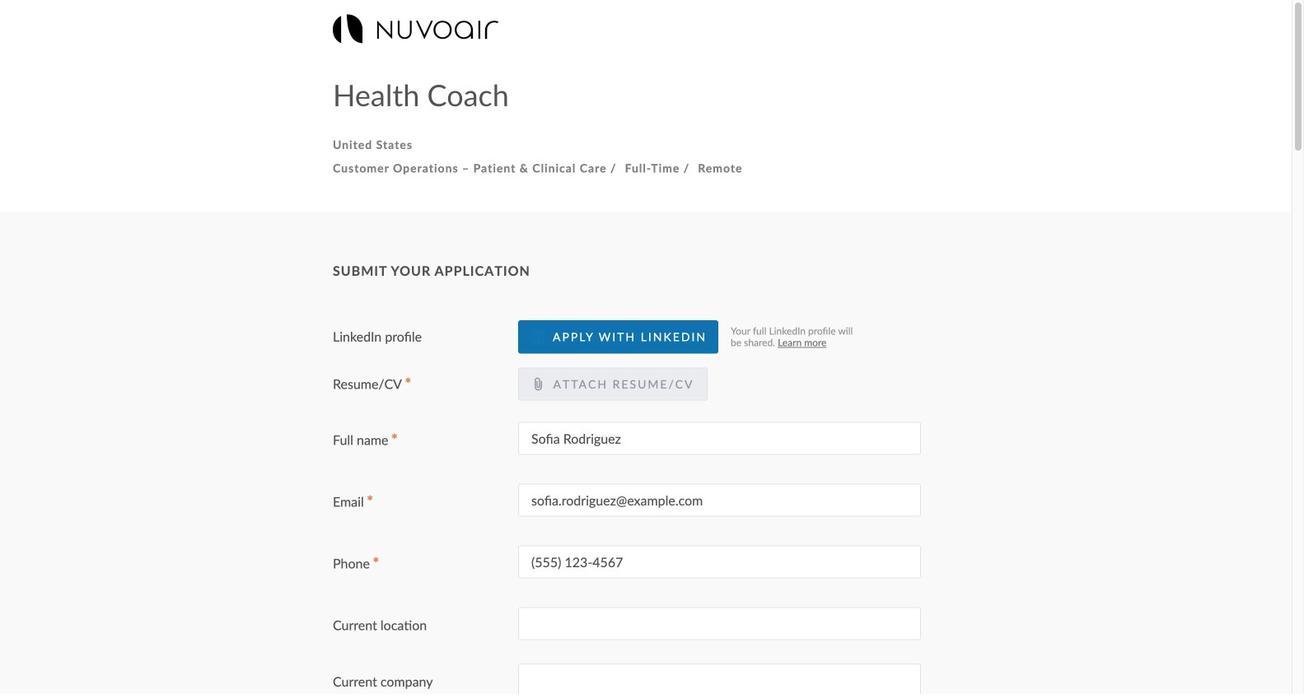Task type: describe. For each thing, give the bounding box(es) containing it.
paperclip image
[[532, 378, 545, 391]]



Task type: locate. For each thing, give the bounding box(es) containing it.
None text field
[[518, 546, 921, 579]]

None email field
[[518, 484, 921, 517]]

nuvoair logo image
[[333, 14, 499, 43]]

None text field
[[518, 423, 921, 456], [518, 608, 921, 641], [518, 664, 921, 695], [518, 423, 921, 456], [518, 608, 921, 641], [518, 664, 921, 695]]



Task type: vqa. For each thing, say whether or not it's contained in the screenshot.
Nuvoair Logo
yes



